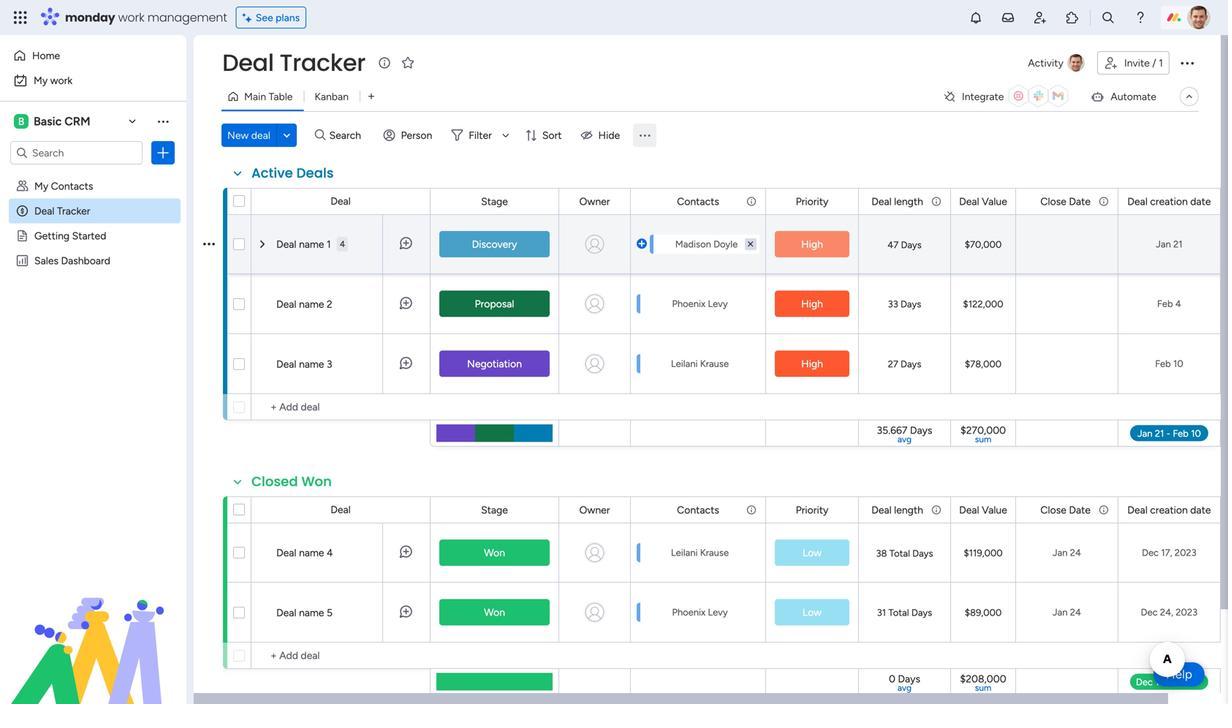 Task type: vqa. For each thing, say whether or not it's contained in the screenshot.
component image at the top of page
no



Task type: locate. For each thing, give the bounding box(es) containing it.
1 vertical spatial krause
[[700, 547, 729, 559]]

0 vertical spatial deal length
[[872, 195, 923, 208]]

3 name from the top
[[299, 358, 324, 370]]

+ add deal text field down 5
[[259, 647, 423, 665]]

close for won
[[1041, 504, 1067, 516]]

creation up 'dec 17, 2023'
[[1150, 504, 1188, 516]]

column information image for close date field corresponding to closed won
[[1098, 504, 1110, 516]]

1 vertical spatial owner
[[579, 504, 610, 516]]

days inside 0 days avg
[[898, 673, 920, 685]]

2 avg from the top
[[898, 682, 912, 693]]

1 vertical spatial deal length
[[872, 504, 923, 516]]

filter
[[469, 129, 492, 141]]

1 vertical spatial leilani
[[671, 547, 698, 559]]

Close Date field
[[1037, 193, 1094, 209], [1037, 502, 1094, 518]]

0 vertical spatial jan
[[1156, 238, 1171, 250]]

1 vertical spatial 2023
[[1176, 606, 1198, 618]]

2 low from the top
[[803, 606, 822, 619]]

1 vertical spatial deal value field
[[956, 502, 1011, 518]]

1 vertical spatial work
[[50, 74, 72, 87]]

0 vertical spatial date
[[1190, 195, 1211, 208]]

27
[[888, 358, 898, 370]]

sum
[[975, 434, 992, 445], [975, 682, 992, 693]]

main
[[244, 90, 266, 103]]

0 vertical spatial low
[[803, 546, 822, 559]]

5 name from the top
[[299, 606, 324, 619]]

2 length from the top
[[894, 504, 923, 516]]

0 vertical spatial contacts field
[[673, 193, 723, 209]]

won
[[302, 472, 332, 491], [484, 546, 505, 559], [484, 606, 505, 619]]

33 days
[[888, 298, 921, 310]]

tracker up kanban
[[280, 46, 365, 79]]

Priority field
[[792, 193, 832, 209], [792, 502, 832, 518]]

angle down image
[[283, 130, 290, 141]]

0 horizontal spatial deal tracker
[[34, 205, 90, 217]]

0 vertical spatial 24
[[1070, 547, 1081, 559]]

0 vertical spatial deal creation date
[[1128, 195, 1211, 208]]

feb left 10 at the bottom of page
[[1155, 358, 1171, 370]]

name left 2
[[299, 298, 324, 310]]

2 name from the top
[[299, 298, 324, 310]]

1 leilani from the top
[[671, 358, 698, 370]]

1 right the /
[[1159, 57, 1163, 69]]

2 deal creation date from the top
[[1128, 504, 1211, 516]]

column information image for first deal length 'field' from the bottom
[[931, 504, 942, 516]]

kanban button
[[304, 85, 360, 108]]

deal value field up $119,000
[[956, 502, 1011, 518]]

leilani
[[671, 358, 698, 370], [671, 547, 698, 559]]

days for 33
[[901, 298, 921, 310]]

1 vertical spatial total
[[889, 607, 909, 619]]

monday marketplace image
[[1065, 10, 1080, 25]]

days right 31
[[912, 607, 932, 619]]

deal value field up $70,000
[[956, 193, 1011, 209]]

1 vertical spatial deal value
[[959, 504, 1007, 516]]

main table button
[[222, 85, 304, 108]]

1 horizontal spatial work
[[118, 9, 144, 26]]

1 vertical spatial phoenix
[[672, 606, 706, 618]]

basic crm
[[34, 114, 90, 128]]

2 levy from the top
[[708, 606, 728, 618]]

1 vertical spatial avg
[[898, 682, 912, 693]]

avg
[[898, 434, 912, 445], [898, 682, 912, 693]]

2 vertical spatial 4
[[327, 546, 333, 559]]

new deal button
[[222, 124, 276, 147]]

total right 31
[[889, 607, 909, 619]]

1 vertical spatial date
[[1069, 504, 1091, 516]]

total right 38
[[890, 548, 910, 559]]

automate
[[1111, 90, 1157, 103]]

close
[[1041, 195, 1067, 208], [1041, 504, 1067, 516]]

my down home
[[34, 74, 48, 87]]

2 close date field from the top
[[1037, 502, 1094, 518]]

1 vertical spatial priority
[[796, 504, 829, 516]]

close date for active deals
[[1041, 195, 1091, 208]]

work for my
[[50, 74, 72, 87]]

integrate button
[[937, 81, 1079, 112]]

column information image for 2nd contacts field from the bottom
[[746, 196, 757, 207]]

1
[[1159, 57, 1163, 69], [327, 238, 331, 250]]

1 close date from the top
[[1041, 195, 1091, 208]]

0 vertical spatial stage
[[481, 195, 508, 208]]

1 vertical spatial date
[[1190, 504, 1211, 516]]

my down search in workspace field
[[34, 180, 48, 192]]

length for 1st deal length 'field' from the top of the page
[[894, 195, 923, 208]]

deal value up $119,000
[[959, 504, 1007, 516]]

2 24 from the top
[[1070, 606, 1081, 618]]

list box
[[0, 171, 186, 470]]

dec
[[1142, 547, 1159, 559], [1141, 606, 1158, 618]]

+ Add deal text field
[[259, 398, 423, 416], [259, 647, 423, 665]]

low for deal name 5
[[803, 606, 822, 619]]

0 vertical spatial phoenix
[[672, 298, 706, 310]]

0 vertical spatial tracker
[[280, 46, 365, 79]]

1 deal creation date from the top
[[1128, 195, 1211, 208]]

1 phoenix from the top
[[672, 298, 706, 310]]

1 vertical spatial owner field
[[576, 502, 614, 518]]

1 owner field from the top
[[576, 193, 614, 209]]

1 vertical spatial contacts field
[[673, 502, 723, 518]]

tracker
[[280, 46, 365, 79], [57, 205, 90, 217]]

deal length field up 38 total days
[[868, 502, 927, 518]]

Owner field
[[576, 193, 614, 209], [576, 502, 614, 518]]

dec for dec 24, 2023
[[1141, 606, 1158, 618]]

1 horizontal spatial deal tracker
[[222, 46, 365, 79]]

kanban
[[315, 90, 349, 103]]

days right 27
[[901, 358, 921, 370]]

2023
[[1175, 547, 1197, 559], [1176, 606, 1198, 618]]

column information image
[[746, 196, 757, 207], [1098, 196, 1110, 207], [746, 504, 757, 516], [931, 504, 942, 516], [1098, 504, 1110, 516]]

dec left 24,
[[1141, 606, 1158, 618]]

2 phoenix levy from the top
[[672, 606, 728, 618]]

0 vertical spatial date
[[1069, 195, 1091, 208]]

deal value up $70,000
[[959, 195, 1007, 208]]

1 vertical spatial low
[[803, 606, 822, 619]]

0 vertical spatial owner
[[579, 195, 610, 208]]

1 leilani krause from the top
[[671, 358, 729, 370]]

1 owner from the top
[[579, 195, 610, 208]]

1 for deal name 1
[[327, 238, 331, 250]]

creation for 2nd deal creation date field from the bottom of the page
[[1150, 195, 1188, 208]]

avg inside 35.667 days avg
[[898, 434, 912, 445]]

0 vertical spatial leilani krause
[[671, 358, 729, 370]]

deal length for first deal length 'field' from the bottom
[[872, 504, 923, 516]]

dashboard
[[61, 254, 110, 267]]

Deal creation date field
[[1124, 193, 1215, 209], [1124, 502, 1215, 518]]

sum inside $208,000 sum
[[975, 682, 992, 693]]

days for 47
[[901, 239, 922, 251]]

creation for second deal creation date field from the top of the page
[[1150, 504, 1188, 516]]

name for 1
[[299, 238, 324, 250]]

deal creation date for second deal creation date field from the top of the page
[[1128, 504, 1211, 516]]

3 high from the top
[[801, 358, 823, 370]]

0 vertical spatial work
[[118, 9, 144, 26]]

avg for 35.667
[[898, 434, 912, 445]]

days right 35.667
[[910, 424, 932, 436]]

workspace selection element
[[14, 113, 93, 130]]

0 vertical spatial avg
[[898, 434, 912, 445]]

deal length field left column information image
[[868, 193, 927, 209]]

creation
[[1150, 195, 1188, 208], [1150, 504, 1188, 516]]

1 name from the top
[[299, 238, 324, 250]]

close date field for closed won
[[1037, 502, 1094, 518]]

2 vertical spatial high
[[801, 358, 823, 370]]

1 vertical spatial deal creation date field
[[1124, 502, 1215, 518]]

jan
[[1156, 238, 1171, 250], [1053, 547, 1068, 559], [1053, 606, 1068, 618]]

0 vertical spatial priority
[[796, 195, 829, 208]]

date
[[1069, 195, 1091, 208], [1069, 504, 1091, 516]]

1 vertical spatial leilani krause
[[671, 547, 729, 559]]

4 button
[[337, 214, 348, 274]]

2 sum from the top
[[975, 682, 992, 693]]

feb
[[1157, 298, 1173, 310], [1155, 358, 1171, 370]]

getting started
[[34, 230, 106, 242]]

avg inside 0 days avg
[[898, 682, 912, 693]]

deal tracker
[[222, 46, 365, 79], [34, 205, 90, 217]]

21
[[1173, 238, 1183, 250]]

0 vertical spatial jan 24
[[1053, 547, 1081, 559]]

search everything image
[[1101, 10, 1116, 25]]

1 inside button
[[1159, 57, 1163, 69]]

name left 5
[[299, 606, 324, 619]]

work right monday
[[118, 9, 144, 26]]

close date for closed won
[[1041, 504, 1091, 516]]

0 horizontal spatial options image
[[156, 145, 170, 160]]

2 priority from the top
[[796, 504, 829, 516]]

work down home
[[50, 74, 72, 87]]

2 deal length from the top
[[872, 504, 923, 516]]

27 days
[[888, 358, 921, 370]]

2 creation from the top
[[1150, 504, 1188, 516]]

see
[[256, 11, 273, 24]]

1 creation from the top
[[1150, 195, 1188, 208]]

1 for invite / 1
[[1159, 57, 1163, 69]]

deal
[[222, 46, 274, 79], [331, 195, 351, 207], [872, 195, 892, 208], [959, 195, 979, 208], [1128, 195, 1148, 208], [34, 205, 54, 217], [276, 238, 296, 250], [276, 298, 296, 310], [276, 358, 296, 370], [331, 503, 351, 516], [872, 504, 892, 516], [959, 504, 979, 516], [1128, 504, 1148, 516], [276, 546, 296, 559], [276, 606, 296, 619]]

days right 47
[[901, 239, 922, 251]]

tracker up the getting started in the left of the page
[[57, 205, 90, 217]]

name for 3
[[299, 358, 324, 370]]

Contacts field
[[673, 193, 723, 209], [673, 502, 723, 518]]

low left 38
[[803, 546, 822, 559]]

1 + add deal text field from the top
[[259, 398, 423, 416]]

contacts
[[51, 180, 93, 192], [677, 195, 719, 208], [677, 504, 719, 516]]

0 vertical spatial phoenix levy
[[672, 298, 728, 310]]

deal name 2
[[276, 298, 332, 310]]

deal creation date field up 'dec 17, 2023'
[[1124, 502, 1215, 518]]

sort button
[[519, 124, 571, 147]]

0 vertical spatial levy
[[708, 298, 728, 310]]

menu image
[[638, 128, 652, 143]]

dec left '17,'
[[1142, 547, 1159, 559]]

deal value for first deal value field
[[959, 195, 1007, 208]]

1 deal length from the top
[[872, 195, 923, 208]]

arrow down image
[[497, 126, 515, 144]]

0 vertical spatial close date
[[1041, 195, 1091, 208]]

4 right deal name 1
[[340, 239, 345, 249]]

2 close date from the top
[[1041, 504, 1091, 516]]

0 vertical spatial leilani
[[671, 358, 698, 370]]

31 total days
[[877, 607, 932, 619]]

date for active deals
[[1069, 195, 1091, 208]]

2 owner from the top
[[579, 504, 610, 516]]

0 vertical spatial + add deal text field
[[259, 398, 423, 416]]

4 down 21
[[1176, 298, 1181, 310]]

workspace options image
[[156, 114, 170, 128]]

plans
[[276, 11, 300, 24]]

invite
[[1124, 57, 1150, 69]]

2 date from the top
[[1069, 504, 1091, 516]]

total for 31
[[889, 607, 909, 619]]

length left column information image
[[894, 195, 923, 208]]

35.667 days avg
[[877, 424, 932, 445]]

1 priority from the top
[[796, 195, 829, 208]]

2023 right 24,
[[1176, 606, 1198, 618]]

days right 0
[[898, 673, 920, 685]]

select product image
[[13, 10, 28, 25]]

0 horizontal spatial work
[[50, 74, 72, 87]]

0 vertical spatial owner field
[[576, 193, 614, 209]]

krause
[[700, 358, 729, 370], [700, 547, 729, 559]]

1 left the 4 "button"
[[327, 238, 331, 250]]

1 vertical spatial my
[[34, 180, 48, 192]]

$208,000
[[960, 673, 1006, 685]]

name
[[299, 238, 324, 250], [299, 298, 324, 310], [299, 358, 324, 370], [299, 546, 324, 559], [299, 606, 324, 619]]

1 vertical spatial sum
[[975, 682, 992, 693]]

Deal Value field
[[956, 193, 1011, 209], [956, 502, 1011, 518]]

2023 for dec 17, 2023
[[1175, 547, 1197, 559]]

priority
[[796, 195, 829, 208], [796, 504, 829, 516]]

deal creation date up jan 21
[[1128, 195, 1211, 208]]

1 vertical spatial jan
[[1053, 547, 1068, 559]]

my
[[34, 74, 48, 87], [34, 180, 48, 192]]

1 sum from the top
[[975, 434, 992, 445]]

$119,000
[[964, 547, 1003, 559]]

2023 for dec 24, 2023
[[1176, 606, 1198, 618]]

dec 17, 2023
[[1142, 547, 1197, 559]]

4
[[340, 239, 345, 249], [1176, 298, 1181, 310], [327, 546, 333, 559]]

1 low from the top
[[803, 546, 822, 559]]

0 vertical spatial won
[[302, 472, 332, 491]]

1 vertical spatial length
[[894, 504, 923, 516]]

deal creation date up 'dec 17, 2023'
[[1128, 504, 1211, 516]]

0 vertical spatial krause
[[700, 358, 729, 370]]

1 horizontal spatial options image
[[203, 209, 215, 279]]

0 horizontal spatial 1
[[327, 238, 331, 250]]

deal length up 38 total days
[[872, 504, 923, 516]]

name left the 4 "button"
[[299, 238, 324, 250]]

0 vertical spatial sum
[[975, 434, 992, 445]]

stage
[[481, 195, 508, 208], [481, 504, 508, 516]]

0 vertical spatial stage field
[[477, 193, 512, 209]]

+ add deal text field down 3
[[259, 398, 423, 416]]

0 vertical spatial deal length field
[[868, 193, 927, 209]]

1 vertical spatial phoenix levy
[[672, 606, 728, 618]]

lottie animation image
[[0, 556, 186, 704]]

deal length left column information image
[[872, 195, 923, 208]]

0 vertical spatial my
[[34, 74, 48, 87]]

1 vertical spatial contacts
[[677, 195, 719, 208]]

1 vertical spatial + add deal text field
[[259, 647, 423, 665]]

days for 35.667
[[910, 424, 932, 436]]

days inside 35.667 days avg
[[910, 424, 932, 436]]

0 vertical spatial dec
[[1142, 547, 1159, 559]]

negotiation
[[467, 358, 522, 370]]

0 vertical spatial feb
[[1157, 298, 1173, 310]]

0 vertical spatial close date field
[[1037, 193, 1094, 209]]

1 vertical spatial close
[[1041, 504, 1067, 516]]

my work option
[[9, 69, 178, 92]]

0 vertical spatial close
[[1041, 195, 1067, 208]]

$122,000
[[963, 298, 1003, 310]]

1 vertical spatial dec
[[1141, 606, 1158, 618]]

madison doyle
[[675, 238, 738, 250]]

person button
[[378, 124, 441, 147]]

0 vertical spatial 2023
[[1175, 547, 1197, 559]]

$89,000
[[965, 607, 1002, 619]]

workspace image
[[14, 113, 29, 129]]

2 priority field from the top
[[792, 502, 832, 518]]

high
[[801, 238, 823, 250], [801, 298, 823, 310], [801, 358, 823, 370]]

work
[[118, 9, 144, 26], [50, 74, 72, 87]]

2 vertical spatial jan
[[1053, 606, 1068, 618]]

won inside field
[[302, 472, 332, 491]]

33
[[888, 298, 898, 310]]

0 vertical spatial deal value field
[[956, 193, 1011, 209]]

2 deal value from the top
[[959, 504, 1007, 516]]

0 vertical spatial high
[[801, 238, 823, 250]]

1 date from the top
[[1069, 195, 1091, 208]]

sum inside the $270,000 sum
[[975, 434, 992, 445]]

0 vertical spatial 1
[[1159, 57, 1163, 69]]

2 close from the top
[[1041, 504, 1067, 516]]

4 up 5
[[327, 546, 333, 559]]

days for 27
[[901, 358, 921, 370]]

deal tracker down my contacts
[[34, 205, 90, 217]]

1 date from the top
[[1190, 195, 1211, 208]]

0
[[889, 673, 896, 685]]

1 vertical spatial feb
[[1155, 358, 1171, 370]]

my inside my work 'option'
[[34, 74, 48, 87]]

1 length from the top
[[894, 195, 923, 208]]

deal creation date field up jan 21
[[1124, 193, 1215, 209]]

1 vertical spatial close date
[[1041, 504, 1091, 516]]

0 vertical spatial deal value
[[959, 195, 1007, 208]]

17,
[[1161, 547, 1172, 559]]

Search field
[[326, 125, 370, 145]]

1 vertical spatial stage
[[481, 504, 508, 516]]

won for 4
[[484, 546, 505, 559]]

name for 2
[[299, 298, 324, 310]]

0 vertical spatial creation
[[1150, 195, 1188, 208]]

1 horizontal spatial 4
[[340, 239, 345, 249]]

1 vertical spatial value
[[982, 504, 1007, 516]]

date for 2nd deal creation date field from the bottom of the page
[[1190, 195, 1211, 208]]

1 vertical spatial deal creation date
[[1128, 504, 1211, 516]]

length up 38 total days
[[894, 504, 923, 516]]

1 vertical spatial priority field
[[792, 502, 832, 518]]

low
[[803, 546, 822, 559], [803, 606, 822, 619]]

2 date from the top
[[1190, 504, 1211, 516]]

value up $119,000
[[982, 504, 1007, 516]]

1 horizontal spatial 1
[[1159, 57, 1163, 69]]

options image
[[156, 145, 170, 160], [203, 209, 215, 279]]

name up 'deal name 5'
[[299, 546, 324, 559]]

Deal length field
[[868, 193, 927, 209], [868, 502, 927, 518]]

days right '33'
[[901, 298, 921, 310]]

2023 right '17,'
[[1175, 547, 1197, 559]]

1 avg from the top
[[898, 434, 912, 445]]

monday
[[65, 9, 115, 26]]

deal length for 1st deal length 'field' from the top of the page
[[872, 195, 923, 208]]

work inside 'option'
[[50, 74, 72, 87]]

1 vertical spatial close date field
[[1037, 502, 1094, 518]]

deal tracker up the table
[[222, 46, 365, 79]]

name for 4
[[299, 546, 324, 559]]

1 close date field from the top
[[1037, 193, 1094, 209]]

2 vertical spatial won
[[484, 606, 505, 619]]

2 leilani from the top
[[671, 547, 698, 559]]

option
[[0, 173, 186, 176]]

5
[[327, 606, 333, 619]]

feb down jan 21
[[1157, 298, 1173, 310]]

Stage field
[[477, 193, 512, 209], [477, 502, 512, 518]]

1 vertical spatial 24
[[1070, 606, 1081, 618]]

2 phoenix from the top
[[672, 606, 706, 618]]

0 vertical spatial priority field
[[792, 193, 832, 209]]

0 vertical spatial deal creation date field
[[1124, 193, 1215, 209]]

1 vertical spatial stage field
[[477, 502, 512, 518]]

low left 31
[[803, 606, 822, 619]]

1 close from the top
[[1041, 195, 1067, 208]]

activity button
[[1022, 51, 1091, 75]]

1 deal value from the top
[[959, 195, 1007, 208]]

1 vertical spatial tracker
[[57, 205, 90, 217]]

deal value for 1st deal value field from the bottom of the page
[[959, 504, 1007, 516]]

new
[[227, 129, 249, 141]]

value up $70,000
[[982, 195, 1007, 208]]

see plans button
[[236, 7, 306, 29]]

1 vertical spatial won
[[484, 546, 505, 559]]

invite members image
[[1033, 10, 1048, 25]]

creation up jan 21
[[1150, 195, 1188, 208]]

1 vertical spatial 1
[[327, 238, 331, 250]]

name left 3
[[299, 358, 324, 370]]

4 name from the top
[[299, 546, 324, 559]]



Task type: describe. For each thing, give the bounding box(es) containing it.
sales
[[34, 254, 58, 267]]

2 krause from the top
[[700, 547, 729, 559]]

1 contacts field from the top
[[673, 193, 723, 209]]

help
[[1166, 667, 1192, 682]]

invite / 1
[[1124, 57, 1163, 69]]

2 deal length field from the top
[[868, 502, 927, 518]]

2 deal value field from the top
[[956, 502, 1011, 518]]

47 days
[[888, 239, 922, 251]]

b
[[18, 115, 24, 128]]

1 stage field from the top
[[477, 193, 512, 209]]

list box containing my contacts
[[0, 171, 186, 470]]

help button
[[1154, 662, 1205, 687]]

monday work management
[[65, 9, 227, 26]]

column information image for close date field corresponding to active deals
[[1098, 196, 1110, 207]]

dec 24, 2023
[[1141, 606, 1198, 618]]

proposal
[[475, 298, 514, 310]]

1 24 from the top
[[1070, 547, 1081, 559]]

47
[[888, 239, 899, 251]]

2
[[327, 298, 332, 310]]

my for my work
[[34, 74, 48, 87]]

$270,000 sum
[[961, 424, 1006, 445]]

low for deal name 4
[[803, 546, 822, 559]]

10
[[1173, 358, 1184, 370]]

integrate
[[962, 90, 1004, 103]]

public dashboard image
[[15, 254, 29, 268]]

add view image
[[368, 91, 374, 102]]

1 vertical spatial options image
[[203, 209, 215, 279]]

deal name 4
[[276, 546, 333, 559]]

table
[[269, 90, 293, 103]]

hide button
[[575, 124, 629, 147]]

active deals
[[251, 164, 334, 182]]

owner for first owner field from the bottom of the page
[[579, 504, 610, 516]]

2 deal creation date field from the top
[[1124, 502, 1215, 518]]

my work
[[34, 74, 72, 87]]

work for monday
[[118, 9, 144, 26]]

38
[[876, 548, 887, 559]]

management
[[147, 9, 227, 26]]

deal name 3
[[276, 358, 332, 370]]

1 deal creation date field from the top
[[1124, 193, 1215, 209]]

started
[[72, 230, 106, 242]]

my work link
[[9, 69, 178, 92]]

filter button
[[445, 124, 515, 147]]

hide
[[598, 129, 620, 141]]

0 vertical spatial contacts
[[51, 180, 93, 192]]

update feed image
[[1001, 10, 1015, 25]]

feb 4
[[1157, 298, 1181, 310]]

getting
[[34, 230, 70, 242]]

Search in workspace field
[[31, 144, 122, 161]]

automate button
[[1085, 85, 1162, 108]]

feb for feb 10
[[1155, 358, 1171, 370]]

1 horizontal spatial tracker
[[280, 46, 365, 79]]

0 vertical spatial options image
[[156, 145, 170, 160]]

priority for 2nd priority field from the bottom
[[796, 195, 829, 208]]

date for second deal creation date field from the top of the page
[[1190, 504, 1211, 516]]

sum for $270,000
[[975, 434, 992, 445]]

sum for $208,000
[[975, 682, 992, 693]]

2 contacts field from the top
[[673, 502, 723, 518]]

2 stage from the top
[[481, 504, 508, 516]]

1 levy from the top
[[708, 298, 728, 310]]

3
[[327, 358, 332, 370]]

column information image
[[931, 196, 942, 207]]

my for my contacts
[[34, 180, 48, 192]]

feb for feb 4
[[1157, 298, 1173, 310]]

2 high from the top
[[801, 298, 823, 310]]

length for first deal length 'field' from the bottom
[[894, 504, 923, 516]]

$70,000
[[965, 239, 1002, 250]]

feb 10
[[1155, 358, 1184, 370]]

terry turtle image
[[1187, 6, 1211, 29]]

show board description image
[[376, 56, 393, 70]]

1 vertical spatial deal tracker
[[34, 205, 90, 217]]

0 days avg
[[889, 673, 920, 693]]

options image
[[1179, 54, 1196, 72]]

0 vertical spatial deal tracker
[[222, 46, 365, 79]]

collapse board header image
[[1184, 91, 1195, 102]]

2 stage field from the top
[[477, 502, 512, 518]]

1 deal length field from the top
[[868, 193, 927, 209]]

lottie animation element
[[0, 556, 186, 704]]

name for 5
[[299, 606, 324, 619]]

2 value from the top
[[982, 504, 1007, 516]]

35.667
[[877, 424, 908, 436]]

help image
[[1133, 10, 1148, 25]]

$208,000 sum
[[960, 673, 1006, 693]]

invite / 1 button
[[1097, 51, 1170, 75]]

v2 search image
[[315, 127, 326, 143]]

home link
[[9, 44, 178, 67]]

/
[[1152, 57, 1156, 69]]

total for 38
[[890, 548, 910, 559]]

my contacts
[[34, 180, 93, 192]]

closed won
[[251, 472, 332, 491]]

deal
[[251, 129, 270, 141]]

0 horizontal spatial tracker
[[57, 205, 90, 217]]

Deal Tracker field
[[219, 46, 369, 79]]

sort
[[542, 129, 562, 141]]

2 leilani krause from the top
[[671, 547, 729, 559]]

Closed Won field
[[248, 472, 336, 491]]

days for 0
[[898, 673, 920, 685]]

$78,000
[[965, 358, 1002, 370]]

1 vertical spatial 4
[[1176, 298, 1181, 310]]

2 jan 24 from the top
[[1053, 606, 1081, 618]]

close date field for active deals
[[1037, 193, 1094, 209]]

owner for 2nd owner field from the bottom of the page
[[579, 195, 610, 208]]

deal creation date for 2nd deal creation date field from the bottom of the page
[[1128, 195, 1211, 208]]

doyle
[[714, 238, 738, 250]]

0 horizontal spatial 4
[[327, 546, 333, 559]]

new deal
[[227, 129, 270, 141]]

Active Deals field
[[248, 164, 337, 183]]

public board image
[[15, 229, 29, 243]]

add to favorites image
[[401, 55, 415, 70]]

avg for 0
[[898, 682, 912, 693]]

1 krause from the top
[[700, 358, 729, 370]]

close for deals
[[1041, 195, 1067, 208]]

dec for dec 17, 2023
[[1142, 547, 1159, 559]]

2 + add deal text field from the top
[[259, 647, 423, 665]]

38 total days
[[876, 548, 933, 559]]

sales dashboard
[[34, 254, 110, 267]]

1 stage from the top
[[481, 195, 508, 208]]

person
[[401, 129, 432, 141]]

days right 38
[[913, 548, 933, 559]]

crm
[[64, 114, 90, 128]]

column information image for 2nd contacts field
[[746, 504, 757, 516]]

madison
[[675, 238, 711, 250]]

4 inside "button"
[[340, 239, 345, 249]]

jan 21
[[1156, 238, 1183, 250]]

1 jan 24 from the top
[[1053, 547, 1081, 559]]

1 high from the top
[[801, 238, 823, 250]]

won for 5
[[484, 606, 505, 619]]

basic
[[34, 114, 62, 128]]

1 priority field from the top
[[792, 193, 832, 209]]

2 vertical spatial contacts
[[677, 504, 719, 516]]

24,
[[1160, 606, 1174, 618]]

1 value from the top
[[982, 195, 1007, 208]]

activity
[[1028, 57, 1064, 69]]

2 owner field from the top
[[576, 502, 614, 518]]

priority for 2nd priority field from the top
[[796, 504, 829, 516]]

see plans
[[256, 11, 300, 24]]

home option
[[9, 44, 178, 67]]

notifications image
[[969, 10, 983, 25]]

31
[[877, 607, 886, 619]]

date for closed won
[[1069, 504, 1091, 516]]

1 phoenix levy from the top
[[672, 298, 728, 310]]

deal name 1
[[276, 238, 331, 250]]

active
[[251, 164, 293, 182]]

$270,000
[[961, 424, 1006, 436]]

main table
[[244, 90, 293, 103]]

home
[[32, 49, 60, 62]]

1 deal value field from the top
[[956, 193, 1011, 209]]

deals
[[297, 164, 334, 182]]



